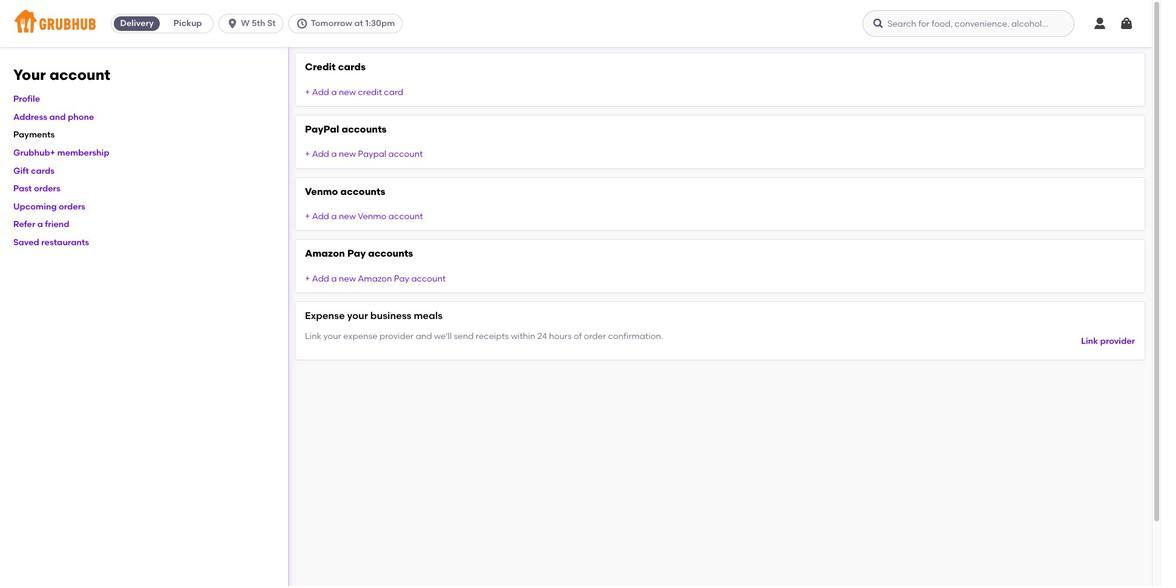 Task type: vqa. For each thing, say whether or not it's contained in the screenshot.
first Add from the bottom of the page
yes



Task type: locate. For each thing, give the bounding box(es) containing it.
new
[[339, 87, 356, 97], [339, 149, 356, 160], [339, 212, 356, 222], [339, 274, 356, 284]]

add
[[312, 87, 329, 97], [312, 149, 329, 160], [312, 212, 329, 222], [312, 274, 329, 284]]

accounts up '+ add a new paypal account'
[[342, 123, 387, 135]]

expense
[[305, 310, 345, 322]]

your down expense at the left bottom
[[324, 331, 342, 342]]

pay up + add a new amazon pay account link at the top left of page
[[348, 248, 366, 260]]

+ down paypal
[[305, 149, 310, 160]]

new for amazon
[[339, 274, 356, 284]]

order
[[584, 331, 606, 342]]

0 horizontal spatial link
[[305, 331, 322, 342]]

amazon down amazon pay accounts
[[358, 274, 392, 284]]

+ add a new paypal account link
[[305, 149, 423, 160]]

credit
[[305, 61, 336, 73]]

friend
[[45, 220, 69, 230]]

a for venmo
[[331, 212, 337, 222]]

w 5th st button
[[219, 14, 289, 33]]

add down credit at the left top
[[312, 87, 329, 97]]

st
[[267, 18, 276, 28]]

+ for paypal accounts
[[305, 149, 310, 160]]

new down amazon pay accounts
[[339, 274, 356, 284]]

1 horizontal spatial your
[[347, 310, 368, 322]]

4 new from the top
[[339, 274, 356, 284]]

saved restaurants
[[13, 237, 89, 248]]

1 horizontal spatial and
[[416, 331, 432, 342]]

at
[[355, 18, 364, 28]]

0 horizontal spatial provider
[[380, 331, 414, 342]]

1 horizontal spatial link
[[1082, 336, 1099, 346]]

accounts up + add a new amazon pay account
[[368, 248, 413, 260]]

refer a friend link
[[13, 220, 69, 230]]

add for venmo
[[312, 212, 329, 222]]

pay
[[348, 248, 366, 260], [394, 274, 410, 284]]

0 horizontal spatial cards
[[31, 166, 55, 176]]

a down venmo accounts
[[331, 212, 337, 222]]

4 + from the top
[[305, 274, 310, 284]]

expense your business meals
[[305, 310, 443, 322]]

your for link
[[324, 331, 342, 342]]

+ add a new credit card link
[[305, 87, 404, 97]]

and
[[49, 112, 66, 122], [416, 331, 432, 342]]

2 add from the top
[[312, 149, 329, 160]]

cards for credit cards
[[338, 61, 366, 73]]

+ add a new venmo account link
[[305, 212, 423, 222]]

new left credit
[[339, 87, 356, 97]]

add down paypal
[[312, 149, 329, 160]]

venmo up + add a new venmo account
[[305, 186, 338, 197]]

link
[[305, 331, 322, 342], [1082, 336, 1099, 346]]

2 + from the top
[[305, 149, 310, 160]]

amazon
[[305, 248, 345, 260], [358, 274, 392, 284]]

new for paypal
[[339, 149, 356, 160]]

amazon pay accounts
[[305, 248, 413, 260]]

svg image inside tomorrow at 1:30pm button
[[297, 18, 309, 30]]

1 vertical spatial orders
[[59, 202, 85, 212]]

provider
[[380, 331, 414, 342], [1101, 336, 1136, 346]]

svg image inside the 'w 5th st' button
[[227, 18, 239, 30]]

+
[[305, 87, 310, 97], [305, 149, 310, 160], [305, 212, 310, 222], [305, 274, 310, 284]]

add down venmo accounts
[[312, 212, 329, 222]]

accounts up + add a new venmo account
[[341, 186, 386, 197]]

your account
[[13, 66, 110, 84]]

accounts for venmo accounts
[[341, 186, 386, 197]]

4 add from the top
[[312, 274, 329, 284]]

tomorrow at 1:30pm
[[311, 18, 395, 28]]

add for credit
[[312, 87, 329, 97]]

profile
[[13, 94, 40, 104]]

3 add from the top
[[312, 212, 329, 222]]

your inside link your expense provider and we'll send receipts within 24 hours of order confirmation. link provider
[[324, 331, 342, 342]]

1 vertical spatial and
[[416, 331, 432, 342]]

+ up expense at the left bottom
[[305, 274, 310, 284]]

+ add a new paypal account
[[305, 149, 423, 160]]

link your expense provider and we'll send receipts within 24 hours of order confirmation. link provider
[[305, 331, 1136, 346]]

credit cards
[[305, 61, 366, 73]]

pay up "business"
[[394, 274, 410, 284]]

restaurants
[[41, 237, 89, 248]]

+ for credit cards
[[305, 87, 310, 97]]

svg image left w
[[227, 18, 239, 30]]

5th
[[252, 18, 265, 28]]

0 horizontal spatial your
[[324, 331, 342, 342]]

svg image for w 5th st
[[227, 18, 239, 30]]

24
[[538, 331, 547, 342]]

svg image left tomorrow
[[297, 18, 309, 30]]

delivery
[[120, 18, 154, 28]]

of
[[574, 331, 582, 342]]

1 add from the top
[[312, 87, 329, 97]]

orders up friend
[[59, 202, 85, 212]]

new for credit
[[339, 87, 356, 97]]

we'll
[[434, 331, 452, 342]]

and left phone
[[49, 112, 66, 122]]

cards up + add a new credit card "link"
[[338, 61, 366, 73]]

1 horizontal spatial cards
[[338, 61, 366, 73]]

1 new from the top
[[339, 87, 356, 97]]

business
[[371, 310, 412, 322]]

add up expense at the left bottom
[[312, 274, 329, 284]]

new left paypal
[[339, 149, 356, 160]]

1 vertical spatial accounts
[[341, 186, 386, 197]]

3 new from the top
[[339, 212, 356, 222]]

1 horizontal spatial svg image
[[297, 18, 309, 30]]

3 + from the top
[[305, 212, 310, 222]]

0 vertical spatial pay
[[348, 248, 366, 260]]

2 new from the top
[[339, 149, 356, 160]]

1 + from the top
[[305, 87, 310, 97]]

a down amazon pay accounts
[[331, 274, 337, 284]]

0 vertical spatial your
[[347, 310, 368, 322]]

1 vertical spatial pay
[[394, 274, 410, 284]]

credit
[[358, 87, 382, 97]]

account up amazon pay accounts
[[389, 212, 423, 222]]

account right paypal
[[389, 149, 423, 160]]

accounts for paypal accounts
[[342, 123, 387, 135]]

0 horizontal spatial venmo
[[305, 186, 338, 197]]

0 vertical spatial cards
[[338, 61, 366, 73]]

refer a friend
[[13, 220, 69, 230]]

+ down credit at the left top
[[305, 87, 310, 97]]

cards
[[338, 61, 366, 73], [31, 166, 55, 176]]

a down credit cards
[[331, 87, 337, 97]]

1 vertical spatial your
[[324, 331, 342, 342]]

1 vertical spatial cards
[[31, 166, 55, 176]]

link provider button
[[1082, 331, 1136, 352]]

0 vertical spatial accounts
[[342, 123, 387, 135]]

hours
[[549, 331, 572, 342]]

cards up 'past orders'
[[31, 166, 55, 176]]

0 vertical spatial orders
[[34, 184, 60, 194]]

1 vertical spatial venmo
[[358, 212, 387, 222]]

a for amazon
[[331, 274, 337, 284]]

0 vertical spatial amazon
[[305, 248, 345, 260]]

0 horizontal spatial and
[[49, 112, 66, 122]]

and left we'll
[[416, 331, 432, 342]]

svg image
[[227, 18, 239, 30], [297, 18, 309, 30]]

accounts
[[342, 123, 387, 135], [341, 186, 386, 197], [368, 248, 413, 260]]

past
[[13, 184, 32, 194]]

amazon down + add a new venmo account link
[[305, 248, 345, 260]]

a down paypal accounts
[[331, 149, 337, 160]]

saved restaurants link
[[13, 237, 89, 248]]

account
[[49, 66, 110, 84], [389, 149, 423, 160], [389, 212, 423, 222], [412, 274, 446, 284]]

venmo
[[305, 186, 338, 197], [358, 212, 387, 222]]

1 horizontal spatial amazon
[[358, 274, 392, 284]]

+ add a new amazon pay account link
[[305, 274, 446, 284]]

your
[[347, 310, 368, 322], [324, 331, 342, 342]]

new down venmo accounts
[[339, 212, 356, 222]]

address
[[13, 112, 47, 122]]

+ add a new venmo account
[[305, 212, 423, 222]]

gift cards
[[13, 166, 55, 176]]

main navigation navigation
[[0, 0, 1153, 47]]

2 svg image from the left
[[297, 18, 309, 30]]

+ for amazon pay accounts
[[305, 274, 310, 284]]

venmo down venmo accounts
[[358, 212, 387, 222]]

+ down venmo accounts
[[305, 212, 310, 222]]

a
[[331, 87, 337, 97], [331, 149, 337, 160], [331, 212, 337, 222], [37, 220, 43, 230], [331, 274, 337, 284]]

tomorrow at 1:30pm button
[[289, 14, 408, 33]]

svg image
[[1093, 16, 1108, 31], [1120, 16, 1135, 31], [873, 18, 885, 30]]

+ for venmo accounts
[[305, 212, 310, 222]]

1 horizontal spatial provider
[[1101, 336, 1136, 346]]

0 horizontal spatial svg image
[[227, 18, 239, 30]]

your up expense
[[347, 310, 368, 322]]

Search for food, convenience, alcohol... search field
[[863, 10, 1075, 37]]

orders
[[34, 184, 60, 194], [59, 202, 85, 212]]

1 svg image from the left
[[227, 18, 239, 30]]

orders up upcoming orders link
[[34, 184, 60, 194]]



Task type: describe. For each thing, give the bounding box(es) containing it.
and inside link your expense provider and we'll send receipts within 24 hours of order confirmation. link provider
[[416, 331, 432, 342]]

paypal accounts
[[305, 123, 387, 135]]

within
[[511, 331, 536, 342]]

upcoming
[[13, 202, 57, 212]]

w
[[241, 18, 250, 28]]

add for paypal
[[312, 149, 329, 160]]

a for credit
[[331, 87, 337, 97]]

orders for upcoming orders
[[59, 202, 85, 212]]

1 horizontal spatial venmo
[[358, 212, 387, 222]]

a right refer
[[37, 220, 43, 230]]

paypal
[[358, 149, 387, 160]]

tomorrow
[[311, 18, 353, 28]]

1 vertical spatial amazon
[[358, 274, 392, 284]]

receipts
[[476, 331, 509, 342]]

address and phone link
[[13, 112, 94, 122]]

pickup button
[[162, 14, 213, 33]]

+ add a new credit card
[[305, 87, 404, 97]]

delivery button
[[112, 14, 162, 33]]

payments
[[13, 130, 55, 140]]

venmo accounts
[[305, 186, 386, 197]]

0 vertical spatial and
[[49, 112, 66, 122]]

orders for past orders
[[34, 184, 60, 194]]

refer
[[13, 220, 35, 230]]

0 horizontal spatial svg image
[[873, 18, 885, 30]]

grubhub+
[[13, 148, 55, 158]]

past orders link
[[13, 184, 60, 194]]

0 vertical spatial venmo
[[305, 186, 338, 197]]

profile link
[[13, 94, 40, 104]]

gift cards link
[[13, 166, 55, 176]]

w 5th st
[[241, 18, 276, 28]]

your
[[13, 66, 46, 84]]

pickup
[[174, 18, 202, 28]]

cards for gift cards
[[31, 166, 55, 176]]

upcoming orders link
[[13, 202, 85, 212]]

new for venmo
[[339, 212, 356, 222]]

2 vertical spatial accounts
[[368, 248, 413, 260]]

confirmation.
[[608, 331, 664, 342]]

add for amazon
[[312, 274, 329, 284]]

membership
[[57, 148, 109, 158]]

1 horizontal spatial svg image
[[1093, 16, 1108, 31]]

paypal
[[305, 123, 339, 135]]

svg image for tomorrow at 1:30pm
[[297, 18, 309, 30]]

0 horizontal spatial pay
[[348, 248, 366, 260]]

expense
[[344, 331, 378, 342]]

upcoming orders
[[13, 202, 85, 212]]

payments link
[[13, 130, 55, 140]]

a for paypal
[[331, 149, 337, 160]]

+ add a new amazon pay account
[[305, 274, 446, 284]]

meals
[[414, 310, 443, 322]]

phone
[[68, 112, 94, 122]]

1:30pm
[[366, 18, 395, 28]]

send
[[454, 331, 474, 342]]

0 horizontal spatial amazon
[[305, 248, 345, 260]]

gift
[[13, 166, 29, 176]]

account up the meals
[[412, 274, 446, 284]]

your for expense
[[347, 310, 368, 322]]

address and phone
[[13, 112, 94, 122]]

1 horizontal spatial pay
[[394, 274, 410, 284]]

past orders
[[13, 184, 60, 194]]

2 horizontal spatial svg image
[[1120, 16, 1135, 31]]

saved
[[13, 237, 39, 248]]

grubhub+ membership
[[13, 148, 109, 158]]

card
[[384, 87, 404, 97]]

grubhub+ membership link
[[13, 148, 109, 158]]

account up phone
[[49, 66, 110, 84]]



